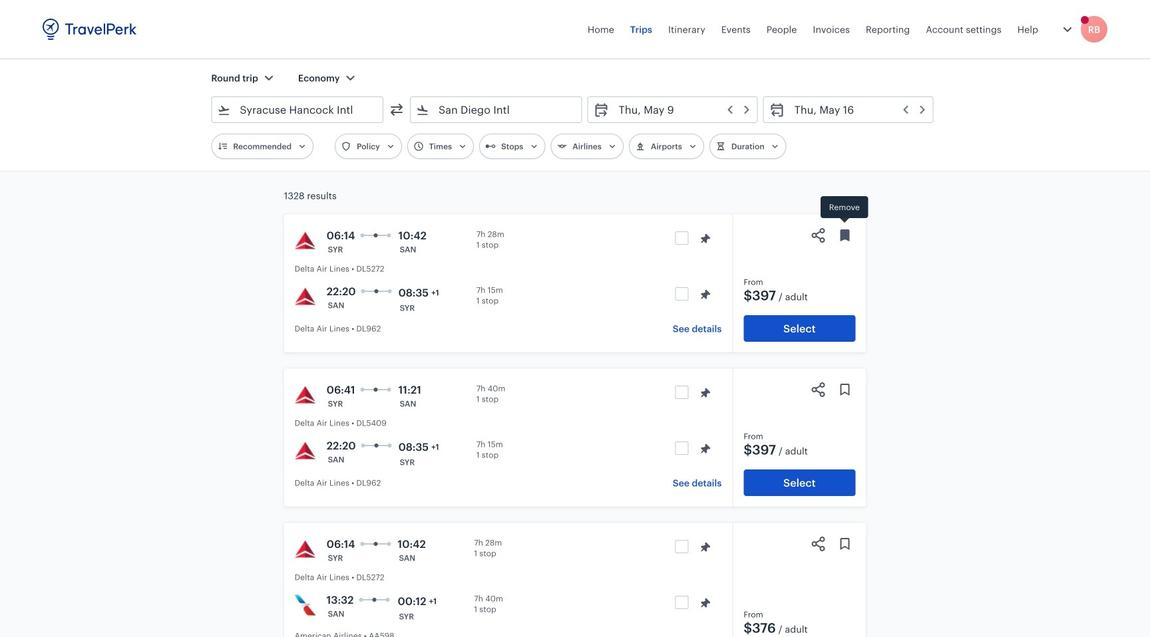 Task type: locate. For each thing, give the bounding box(es) containing it.
Return field
[[785, 99, 928, 120]]

american airlines image
[[295, 595, 316, 616]]

delta air lines image
[[295, 385, 316, 406], [295, 441, 316, 462], [295, 539, 316, 560]]

2 vertical spatial delta air lines image
[[295, 539, 316, 560]]

tooltip
[[821, 196, 868, 225]]

3 delta air lines image from the top
[[295, 539, 316, 560]]

0 vertical spatial delta air lines image
[[295, 385, 316, 406]]

1 vertical spatial delta air lines image
[[295, 286, 316, 308]]

1 vertical spatial delta air lines image
[[295, 441, 316, 462]]

0 vertical spatial delta air lines image
[[295, 230, 316, 252]]

2 delta air lines image from the top
[[295, 286, 316, 308]]

Depart field
[[609, 99, 752, 120]]

delta air lines image
[[295, 230, 316, 252], [295, 286, 316, 308]]

1 delta air lines image from the top
[[295, 385, 316, 406]]



Task type: describe. For each thing, give the bounding box(es) containing it.
From search field
[[231, 99, 365, 120]]

1 delta air lines image from the top
[[295, 230, 316, 252]]

2 delta air lines image from the top
[[295, 441, 316, 462]]

To search field
[[429, 99, 564, 120]]



Task type: vqa. For each thing, say whether or not it's contained in the screenshot.
Return field
yes



